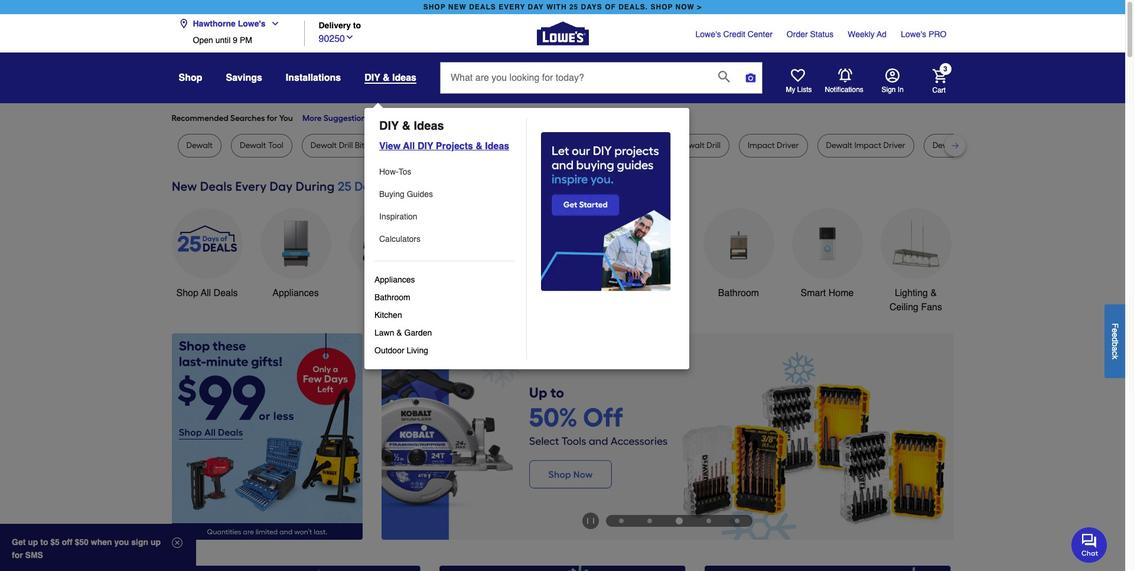 Task type: locate. For each thing, give the bounding box(es) containing it.
kitchen left the faucets
[[528, 288, 559, 299]]

impact driver bit
[[471, 141, 533, 151]]

5 bit from the left
[[627, 141, 637, 151]]

0 vertical spatial kitchen
[[528, 288, 559, 299]]

3 dewalt from the left
[[311, 141, 337, 151]]

1 horizontal spatial driver
[[777, 141, 799, 151]]

for right searches
[[267, 113, 277, 123]]

1 driver from the left
[[500, 141, 522, 151]]

1 horizontal spatial lowe's
[[696, 30, 721, 39]]

lowe's home improvement lists image
[[791, 69, 805, 83]]

notifications
[[825, 86, 863, 94]]

1 vertical spatial to
[[40, 538, 48, 548]]

for for searches
[[267, 113, 277, 123]]

lowe's inside button
[[238, 19, 266, 28]]

bathroom link for smart home link
[[703, 208, 774, 301]]

diy up more suggestions for you link
[[365, 73, 380, 83]]

lowe's up pm
[[238, 19, 266, 28]]

&
[[383, 73, 390, 83], [402, 119, 411, 133], [476, 141, 483, 152], [678, 288, 684, 299], [931, 288, 937, 299], [397, 328, 402, 338]]

diy & ideas up dewalt bit set
[[379, 119, 444, 133]]

camera image
[[745, 72, 757, 84]]

shop new deals every day with 25 days of deals. shop now >
[[423, 3, 702, 11]]

1 vertical spatial shop
[[176, 288, 198, 299]]

up
[[28, 538, 38, 548], [151, 538, 161, 548]]

3 drill from the left
[[707, 141, 721, 151]]

shop left the "deals"
[[176, 288, 198, 299]]

driver
[[500, 141, 522, 151], [777, 141, 799, 151], [883, 141, 905, 151]]

2 set from the left
[[588, 141, 600, 151]]

2 driver from the left
[[777, 141, 799, 151]]

0 horizontal spatial you
[[279, 113, 293, 123]]

tools up 'equipment' at right
[[653, 288, 675, 299]]

lowe's credit center link
[[696, 28, 773, 40]]

tools up lawn
[[373, 288, 395, 299]]

4 dewalt from the left
[[392, 141, 418, 151]]

drill
[[339, 141, 353, 151], [561, 141, 575, 151], [707, 141, 721, 151], [961, 141, 975, 151]]

you left more
[[279, 113, 293, 123]]

1 horizontal spatial shop
[[651, 3, 673, 11]]

arrow left image
[[391, 437, 403, 449]]

shop these last-minute gifts. $99 or less. quantities are limited and won't last. image
[[172, 334, 362, 540]]

5 dewalt from the left
[[678, 141, 705, 151]]

credit
[[723, 30, 745, 39]]

& inside the outdoor tools & equipment
[[678, 288, 684, 299]]

sign in button
[[882, 69, 904, 95]]

lowe's for lowe's pro
[[901, 30, 926, 39]]

ideas right projects
[[485, 141, 509, 152]]

0 horizontal spatial tools
[[373, 288, 395, 299]]

0 vertical spatial shop
[[179, 73, 202, 83]]

outdoor up 'equipment' at right
[[616, 288, 650, 299]]

1 vertical spatial diy
[[379, 119, 399, 133]]

for for suggestions
[[372, 113, 382, 123]]

0 horizontal spatial appliances link
[[260, 208, 331, 301]]

2 drill from the left
[[561, 141, 575, 151]]

scroll to item #2 image
[[636, 519, 664, 524]]

all left the "deals"
[[201, 288, 211, 299]]

1 tools from the left
[[373, 288, 395, 299]]

driver for impact driver
[[777, 141, 799, 151]]

2 vertical spatial diy
[[418, 141, 433, 152]]

4 drill from the left
[[961, 141, 975, 151]]

diy & ideas
[[365, 73, 416, 83], [379, 119, 444, 133]]

hawthorne
[[193, 19, 236, 28]]

lawn & garden link
[[374, 324, 515, 342]]

dewalt drill bit
[[311, 141, 364, 151]]

kitchen up lawn
[[374, 311, 402, 320]]

None search field
[[440, 62, 763, 105]]

for down get
[[12, 551, 23, 561]]

tos
[[399, 167, 411, 177]]

0 horizontal spatial lowe's
[[238, 19, 266, 28]]

outdoor living link
[[374, 342, 515, 360]]

in
[[898, 86, 904, 94]]

driver down sign in
[[883, 141, 905, 151]]

0 horizontal spatial impact
[[471, 141, 498, 151]]

kitchen
[[528, 288, 559, 299], [374, 311, 402, 320]]

chevron down image
[[266, 19, 280, 28]]

for left chevron right icon
[[372, 113, 382, 123]]

tools
[[373, 288, 395, 299], [653, 288, 675, 299]]

new
[[448, 3, 467, 11]]

dewalt for dewalt drill
[[678, 141, 705, 151]]

hawthorne lowe's
[[193, 19, 266, 28]]

outdoor inside 'link'
[[374, 346, 404, 356]]

dewalt right bit set
[[678, 141, 705, 151]]

outdoor for outdoor tools & equipment
[[616, 288, 650, 299]]

dewalt for dewalt bit set
[[392, 141, 418, 151]]

0 vertical spatial appliances
[[374, 275, 415, 285]]

order status
[[787, 30, 834, 39]]

recommended searches for you heading
[[172, 113, 954, 125]]

diy
[[365, 73, 380, 83], [379, 119, 399, 133], [418, 141, 433, 152]]

lowe's left 'credit'
[[696, 30, 721, 39]]

every
[[499, 3, 525, 11]]

all right view
[[403, 141, 415, 152]]

recommended searches for you
[[172, 113, 293, 123]]

kitchen for kitchen faucets
[[528, 288, 559, 299]]

deals.
[[619, 3, 648, 11]]

2 up from the left
[[151, 538, 161, 548]]

get up to 2 free select tools or batteries when you buy 1 with select purchases. image
[[174, 566, 420, 572]]

you for recommended searches for you
[[279, 113, 293, 123]]

dewalt tool
[[240, 141, 283, 151]]

installations
[[286, 73, 341, 83]]

shop
[[179, 73, 202, 83], [176, 288, 198, 299]]

2 horizontal spatial lowe's
[[901, 30, 926, 39]]

weekly
[[848, 30, 875, 39]]

shop all deals
[[176, 288, 238, 299]]

hawthorne lowe's button
[[179, 12, 284, 35]]

1 horizontal spatial all
[[403, 141, 415, 152]]

cart
[[932, 86, 946, 94]]

diy & ideas button
[[365, 72, 416, 84]]

1 you from the left
[[279, 113, 293, 123]]

bathroom
[[718, 288, 759, 299], [374, 293, 410, 302]]

guides
[[407, 190, 433, 199]]

chevron right image
[[398, 114, 407, 123]]

6 dewalt from the left
[[826, 141, 852, 151]]

chat invite button image
[[1071, 527, 1108, 563]]

1 horizontal spatial bathroom link
[[703, 208, 774, 301]]

0 vertical spatial to
[[353, 21, 361, 30]]

projects
[[436, 141, 473, 152]]

lowe's home improvement notification center image
[[838, 68, 852, 83]]

4 set from the left
[[988, 141, 1001, 151]]

diy up view
[[379, 119, 399, 133]]

1 dewalt from the left
[[186, 141, 213, 151]]

2 you from the left
[[384, 113, 398, 123]]

1 set from the left
[[431, 141, 444, 151]]

1 horizontal spatial kitchen
[[528, 288, 559, 299]]

for inside get up to $5 off $50 when you sign up for sms
[[12, 551, 23, 561]]

deals
[[469, 3, 496, 11]]

a
[[1110, 347, 1120, 351]]

days
[[581, 3, 602, 11]]

drill for dewalt drill bit set
[[961, 141, 975, 151]]

1 horizontal spatial appliances link
[[374, 271, 515, 289]]

1 horizontal spatial impact
[[748, 141, 775, 151]]

all inside 'view all diy projects & ideas' link
[[403, 141, 415, 152]]

dewalt up tos
[[392, 141, 418, 151]]

bit
[[355, 141, 364, 151], [420, 141, 429, 151], [524, 141, 533, 151], [577, 141, 586, 151], [627, 141, 637, 151], [977, 141, 986, 151]]

dewalt down more
[[311, 141, 337, 151]]

day
[[528, 3, 544, 11]]

bit set
[[627, 141, 651, 151]]

lawn & garden
[[374, 328, 432, 338]]

1 horizontal spatial you
[[384, 113, 398, 123]]

0 horizontal spatial for
[[12, 551, 23, 561]]

lowe's home improvement cart image
[[932, 69, 947, 83]]

ideas up 'view all diy projects & ideas' link
[[414, 119, 444, 133]]

1 drill from the left
[[339, 141, 353, 151]]

dewalt down cart
[[933, 141, 959, 151]]

1 horizontal spatial for
[[267, 113, 277, 123]]

dewalt down notifications
[[826, 141, 852, 151]]

0 horizontal spatial all
[[201, 288, 211, 299]]

open
[[193, 35, 213, 45]]

all inside shop all deals link
[[201, 288, 211, 299]]

diy left projects
[[418, 141, 433, 152]]

shop for shop
[[179, 73, 202, 83]]

1 horizontal spatial to
[[353, 21, 361, 30]]

to
[[353, 21, 361, 30], [40, 538, 48, 548]]

0 vertical spatial ideas
[[392, 73, 416, 83]]

ceiling
[[890, 302, 918, 313]]

1 horizontal spatial outdoor
[[616, 288, 650, 299]]

2 shop from the left
[[651, 3, 673, 11]]

0 horizontal spatial shop
[[423, 3, 446, 11]]

searches
[[230, 113, 265, 123]]

all
[[403, 141, 415, 152], [201, 288, 211, 299]]

0 vertical spatial outdoor
[[616, 288, 650, 299]]

new deals every day during 25 days of deals image
[[172, 177, 954, 196]]

shop down open
[[179, 73, 202, 83]]

1 horizontal spatial tools
[[653, 288, 675, 299]]

e up b
[[1110, 333, 1120, 338]]

7 dewalt from the left
[[933, 141, 959, 151]]

0 horizontal spatial bathroom link
[[374, 289, 515, 307]]

up up sms
[[28, 538, 38, 548]]

impact for impact driver bit
[[471, 141, 498, 151]]

2 horizontal spatial impact
[[854, 141, 881, 151]]

lawn
[[374, 328, 394, 338]]

order status link
[[787, 28, 834, 40]]

2 horizontal spatial for
[[372, 113, 382, 123]]

1 vertical spatial all
[[201, 288, 211, 299]]

driver down my
[[777, 141, 799, 151]]

dewalt drill bit set
[[933, 141, 1001, 151]]

to left $5
[[40, 538, 48, 548]]

3 impact from the left
[[854, 141, 881, 151]]

1 vertical spatial outdoor
[[374, 346, 404, 356]]

location image
[[179, 19, 188, 28]]

faucets
[[562, 288, 595, 299]]

drill for dewalt drill bit
[[339, 141, 353, 151]]

pro
[[929, 30, 947, 39]]

shop new deals every day with 25 days of deals. shop now > link
[[421, 0, 704, 14]]

0 horizontal spatial driver
[[500, 141, 522, 151]]

appliances
[[374, 275, 415, 285], [273, 288, 319, 299]]

impact for impact driver
[[748, 141, 775, 151]]

recommended
[[172, 113, 228, 123]]

2 bit from the left
[[420, 141, 429, 151]]

shop left now
[[651, 3, 673, 11]]

ideas
[[392, 73, 416, 83], [414, 119, 444, 133], [485, 141, 509, 152]]

2 dewalt from the left
[[240, 141, 266, 151]]

0 horizontal spatial to
[[40, 538, 48, 548]]

kitchen faucets
[[528, 288, 595, 299]]

0 vertical spatial diy
[[365, 73, 380, 83]]

1 vertical spatial appliances
[[273, 288, 319, 299]]

ideas up chevron right icon
[[392, 73, 416, 83]]

diy & ideas up chevron right icon
[[365, 73, 416, 83]]

impact
[[471, 141, 498, 151], [748, 141, 775, 151], [854, 141, 881, 151]]

0 horizontal spatial kitchen
[[374, 311, 402, 320]]

0 horizontal spatial up
[[28, 538, 38, 548]]

lowe's home improvement account image
[[885, 69, 899, 83]]

dewalt for dewalt drill bit set
[[933, 141, 959, 151]]

2 impact from the left
[[748, 141, 775, 151]]

search image
[[718, 71, 730, 83]]

to up chevron down icon in the top left of the page
[[353, 21, 361, 30]]

2 tools from the left
[[653, 288, 675, 299]]

1 vertical spatial kitchen
[[374, 311, 402, 320]]

lowe's left pro
[[901, 30, 926, 39]]

1 horizontal spatial up
[[151, 538, 161, 548]]

dewalt left tool
[[240, 141, 266, 151]]

1 impact from the left
[[471, 141, 498, 151]]

dewalt down recommended
[[186, 141, 213, 151]]

1 bit from the left
[[355, 141, 364, 151]]

outdoor inside the outdoor tools & equipment
[[616, 288, 650, 299]]

scroll to item #3 element
[[664, 518, 695, 525]]

smart home link
[[792, 208, 863, 301]]

sign in
[[882, 86, 904, 94]]

outdoor
[[616, 288, 650, 299], [374, 346, 404, 356]]

3 driver from the left
[[883, 141, 905, 151]]

you up view
[[384, 113, 398, 123]]

0 horizontal spatial appliances
[[273, 288, 319, 299]]

1 vertical spatial ideas
[[414, 119, 444, 133]]

$50
[[75, 538, 89, 548]]

chevron down image
[[345, 32, 354, 42]]

2 horizontal spatial driver
[[883, 141, 905, 151]]

more suggestions for you link
[[302, 113, 407, 125]]

outdoor down lawn
[[374, 346, 404, 356]]

driver for impact driver bit
[[500, 141, 522, 151]]

to inside get up to $5 off $50 when you sign up for sms
[[40, 538, 48, 548]]

lowe's credit center
[[696, 30, 773, 39]]

e up "d"
[[1110, 328, 1120, 333]]

outdoor for outdoor living
[[374, 346, 404, 356]]

6 bit from the left
[[977, 141, 986, 151]]

appliances link
[[260, 208, 331, 301], [374, 271, 515, 289]]

of
[[605, 3, 616, 11]]

diy inside button
[[365, 73, 380, 83]]

driver right projects
[[500, 141, 522, 151]]

until
[[215, 35, 231, 45]]

0 horizontal spatial outdoor
[[374, 346, 404, 356]]

shop left new
[[423, 3, 446, 11]]

2 vertical spatial ideas
[[485, 141, 509, 152]]

0 vertical spatial all
[[403, 141, 415, 152]]

up right the sign
[[151, 538, 161, 548]]



Task type: vqa. For each thing, say whether or not it's contained in the screenshot.
F E E D B A C K
yes



Task type: describe. For each thing, give the bounding box(es) containing it.
living
[[407, 346, 428, 356]]

how-tos
[[379, 167, 411, 177]]

my lists
[[786, 86, 812, 94]]

& inside 'view all diy projects & ideas' link
[[476, 141, 483, 152]]

lighting
[[895, 288, 928, 299]]

up to 30 percent off select grills and accessories. image
[[705, 566, 951, 572]]

get
[[12, 538, 26, 548]]

when
[[91, 538, 112, 548]]

my lists link
[[786, 69, 812, 95]]

smart
[[801, 288, 826, 299]]

& inside the 'lawn & garden' link
[[397, 328, 402, 338]]

3 set from the left
[[639, 141, 651, 151]]

1 vertical spatial diy & ideas
[[379, 119, 444, 133]]

f e e d b a c k button
[[1105, 305, 1125, 378]]

all for view
[[403, 141, 415, 152]]

savings
[[226, 73, 262, 83]]

my
[[786, 86, 795, 94]]

ad
[[877, 30, 887, 39]]

calculators
[[379, 234, 421, 244]]

90250 button
[[319, 30, 354, 46]]

dewalt for dewalt tool
[[240, 141, 266, 151]]

installations button
[[286, 67, 341, 89]]

delivery to
[[319, 21, 361, 30]]

arrow right image
[[932, 437, 944, 449]]

2 e from the top
[[1110, 333, 1120, 338]]

up to 50 percent off select tools and accessories. image
[[381, 334, 954, 540]]

tools inside the outdoor tools & equipment
[[653, 288, 675, 299]]

25
[[569, 3, 578, 11]]

you for more suggestions for you
[[384, 113, 398, 123]]

9
[[233, 35, 237, 45]]

inspiration
[[379, 212, 417, 222]]

0 vertical spatial diy & ideas
[[365, 73, 416, 83]]

with
[[546, 3, 567, 11]]

scroll to item #4 image
[[695, 519, 723, 524]]

Search Query text field
[[441, 63, 709, 93]]

& inside lighting & ceiling fans
[[931, 288, 937, 299]]

0 horizontal spatial bathroom
[[374, 293, 410, 302]]

sign
[[131, 538, 148, 548]]

lighting & ceiling fans link
[[880, 208, 951, 315]]

scroll to item #1 image
[[607, 519, 636, 524]]

drill bit set
[[561, 141, 600, 151]]

suggestions
[[323, 113, 370, 123]]

equipment
[[627, 302, 673, 313]]

sign
[[882, 86, 896, 94]]

weekly ad
[[848, 30, 887, 39]]

weekly ad link
[[848, 28, 887, 40]]

tool
[[268, 141, 283, 151]]

k
[[1110, 355, 1120, 360]]

shop for shop all deals
[[176, 288, 198, 299]]

more suggestions for you
[[302, 113, 398, 123]]

calculators link
[[379, 230, 515, 248]]

lowe's pro
[[901, 30, 947, 39]]

how-
[[379, 167, 399, 177]]

f
[[1110, 323, 1120, 328]]

get up to $5 off $50 when you sign up for sms
[[12, 538, 161, 561]]

diy inside 'view all diy projects & ideas' link
[[418, 141, 433, 152]]

all for shop
[[201, 288, 211, 299]]

& inside the diy & ideas button
[[383, 73, 390, 83]]

1 horizontal spatial bathroom
[[718, 288, 759, 299]]

shop button
[[179, 67, 202, 89]]

1 up from the left
[[28, 538, 38, 548]]

dewalt bit set
[[392, 141, 444, 151]]

sms
[[25, 551, 43, 561]]

status
[[810, 30, 834, 39]]

c
[[1110, 351, 1120, 355]]

garden
[[404, 328, 432, 338]]

lowe's for lowe's credit center
[[696, 30, 721, 39]]

now
[[675, 3, 695, 11]]

1 e from the top
[[1110, 328, 1120, 333]]

3 bit from the left
[[524, 141, 533, 151]]

diy and ideas promo image
[[541, 132, 671, 292]]

inspiration link
[[379, 208, 515, 226]]

lists
[[797, 86, 812, 94]]

deals
[[214, 288, 238, 299]]

dewalt for dewalt impact driver
[[826, 141, 852, 151]]

1 shop from the left
[[423, 3, 446, 11]]

outdoor tools & equipment
[[616, 288, 684, 313]]

open until 9 pm
[[193, 35, 252, 45]]

3
[[943, 65, 947, 73]]

kitchen for kitchen
[[374, 311, 402, 320]]

buying
[[379, 190, 405, 199]]

lighting & ceiling fans
[[890, 288, 942, 313]]

f e e d b a c k
[[1110, 323, 1120, 360]]

d
[[1110, 338, 1120, 342]]

view
[[379, 141, 401, 152]]

4 bit from the left
[[577, 141, 586, 151]]

bathroom link for the kitchen link
[[374, 289, 515, 307]]

delivery
[[319, 21, 351, 30]]

dewalt for dewalt drill bit
[[311, 141, 337, 151]]

pm
[[240, 35, 252, 45]]

you
[[114, 538, 129, 548]]

shop all deals link
[[172, 208, 242, 301]]

scroll to item #5 image
[[723, 519, 751, 524]]

b
[[1110, 342, 1120, 347]]

dewalt for dewalt
[[186, 141, 213, 151]]

1 horizontal spatial appliances
[[374, 275, 415, 285]]

90250
[[319, 33, 345, 44]]

kitchen link
[[374, 307, 515, 324]]

dewalt drill
[[678, 141, 721, 151]]

order
[[787, 30, 808, 39]]

savings button
[[226, 67, 262, 89]]

up to 35 percent off select small appliances. image
[[439, 566, 686, 572]]

view all diy projects & ideas
[[379, 141, 509, 152]]

dewalt impact driver
[[826, 141, 905, 151]]

outdoor living
[[374, 346, 428, 356]]

more
[[302, 113, 322, 123]]

lowe's home improvement logo image
[[537, 7, 589, 59]]

drill for dewalt drill
[[707, 141, 721, 151]]

ideas inside button
[[392, 73, 416, 83]]

home
[[829, 288, 854, 299]]



